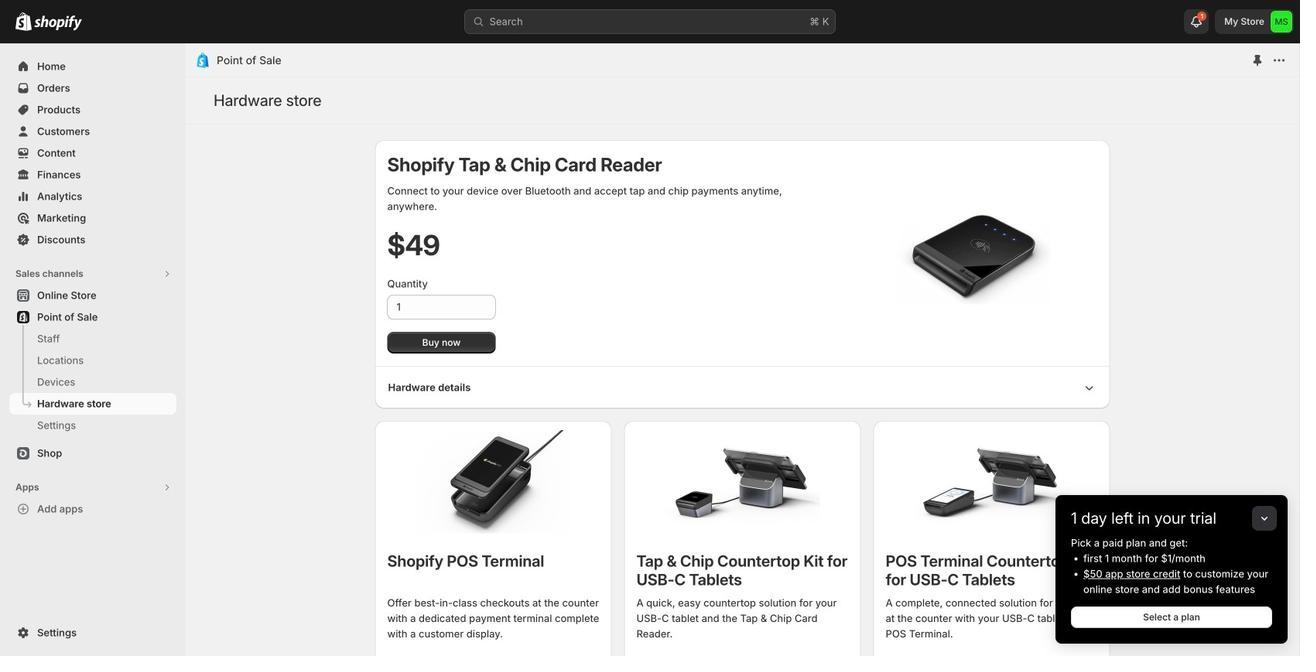 Task type: vqa. For each thing, say whether or not it's contained in the screenshot.
Store activity log 'link'
no



Task type: locate. For each thing, give the bounding box(es) containing it.
shopify image
[[15, 12, 32, 31]]



Task type: describe. For each thing, give the bounding box(es) containing it.
my store image
[[1271, 11, 1293, 33]]

shopify image
[[34, 15, 82, 31]]

fullscreen dialog
[[186, 43, 1300, 657]]

icon for point of sale image
[[195, 53, 211, 68]]



